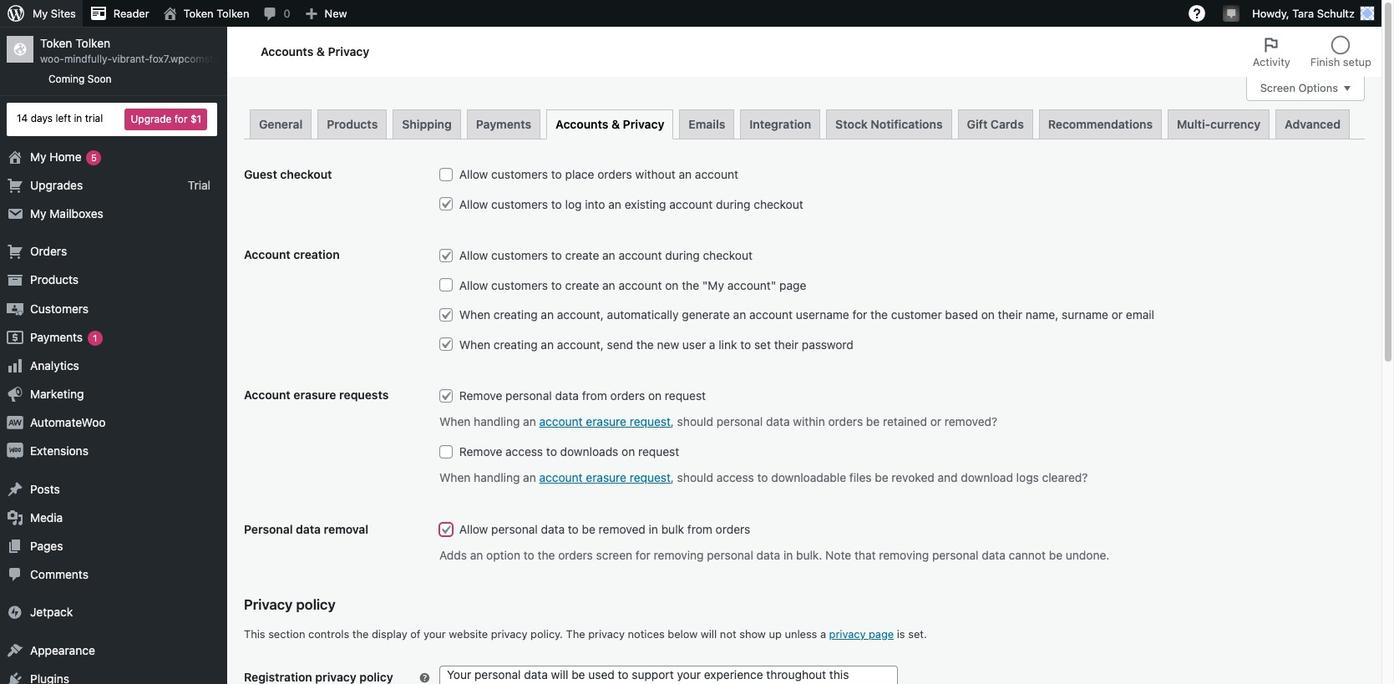 Task type: locate. For each thing, give the bounding box(es) containing it.
1 horizontal spatial privacy
[[589, 627, 625, 641]]

recommendations link
[[1040, 109, 1163, 138]]

0 vertical spatial remove
[[460, 389, 503, 403]]

3 privacy from the left
[[830, 627, 866, 641]]

1 privacy from the left
[[491, 627, 528, 641]]

within
[[794, 414, 826, 429]]

handling for personal
[[474, 414, 520, 429]]

new link
[[297, 0, 354, 27]]

coming
[[48, 73, 85, 85]]

1 horizontal spatial their
[[999, 308, 1023, 322]]

2 should from the top
[[678, 471, 714, 485]]

1 vertical spatial &
[[612, 117, 620, 131]]

my left home
[[30, 149, 46, 163]]

data up the remove access to downloads on request
[[555, 389, 579, 403]]

& up allow customers to place orders without an account
[[612, 117, 620, 131]]

notification image
[[1226, 6, 1239, 19]]

0 vertical spatial for
[[174, 112, 188, 125]]

privacy left policy.
[[491, 627, 528, 641]]

1 account erasure request link from the top
[[540, 414, 671, 429]]

access down when handling an account erasure request , should personal data within orders be retained or removed?
[[717, 471, 755, 485]]

customers
[[30, 301, 89, 316]]

on down the when creating an account, send the new user a link to set their password
[[649, 389, 662, 403]]

1 vertical spatial privacy
[[623, 117, 665, 131]]

1 horizontal spatial a
[[821, 627, 827, 641]]

token tolken
[[184, 7, 249, 20]]

1 vertical spatial account erasure request link
[[540, 471, 671, 485]]

a left link
[[710, 338, 716, 352]]

creating right when creating an account, automatically generate an account username for the customer based on their name, surname or email option
[[494, 308, 538, 322]]

customers left log at top
[[492, 197, 548, 211]]

1 horizontal spatial in
[[649, 523, 659, 537]]

1 vertical spatial accounts & privacy
[[556, 117, 665, 131]]

removed?
[[945, 414, 998, 429]]

pages link
[[0, 532, 227, 561]]

or right 'retained' in the right of the page
[[931, 414, 942, 429]]

checkout
[[280, 167, 332, 181], [754, 197, 804, 211], [703, 249, 753, 263]]

When creating an account, send the new user a link to set their password checkbox
[[440, 338, 453, 351]]

0 vertical spatial ,
[[671, 414, 674, 429]]

for right username
[[853, 308, 868, 322]]

accounts & privacy up allow customers to place orders without an account
[[556, 117, 665, 131]]

creating for when creating an account, automatically generate an account username for the customer based on their name, surname or email
[[494, 308, 538, 322]]

0 horizontal spatial from
[[582, 389, 608, 403]]

jetpack link
[[0, 599, 227, 627]]

logs
[[1017, 471, 1040, 485]]

this section controls the display of your website privacy policy. the privacy notices below will not show up unless a privacy page is set.
[[244, 627, 928, 641]]

Allow personal data to be removed in bulk from orders checkbox
[[440, 523, 453, 536]]

Allow customers to log into an existing account during checkout checkbox
[[440, 197, 453, 211]]

privacy right unless at the bottom right
[[830, 627, 866, 641]]

token for token tolken woo-mindfully-vibrant-fox7.wpcomstaging.com coming soon
[[40, 36, 72, 50]]

1 account from the top
[[244, 248, 291, 262]]

1 horizontal spatial for
[[636, 548, 651, 563]]

4 allow from the top
[[460, 278, 488, 292]]

tolken inside the token tolken link
[[217, 7, 249, 20]]

2 horizontal spatial privacy
[[830, 627, 866, 641]]

0 vertical spatial tolken
[[217, 7, 249, 20]]

2 customers from the top
[[492, 197, 548, 211]]

privacy up this
[[244, 596, 293, 613]]

option
[[487, 548, 521, 563]]

"my
[[703, 278, 725, 292]]

1 horizontal spatial token
[[184, 7, 214, 20]]

1 horizontal spatial page
[[869, 627, 894, 641]]

0 horizontal spatial &
[[317, 44, 325, 58]]

in right left
[[74, 112, 82, 125]]

allow right allow customers to place orders without an account option
[[460, 167, 488, 182]]

remove personal data from orders on request
[[456, 389, 706, 403]]

shipping link
[[393, 109, 461, 138]]

token inside token tolken woo-mindfully-vibrant-fox7.wpcomstaging.com coming soon
[[40, 36, 72, 50]]

customers for allow customers to create an account on the "my account" page
[[492, 278, 548, 292]]

1 horizontal spatial removing
[[880, 548, 930, 563]]

0 horizontal spatial privacy
[[244, 596, 293, 613]]

1 horizontal spatial payments
[[476, 117, 532, 131]]

2 horizontal spatial for
[[853, 308, 868, 322]]

2 privacy from the left
[[589, 627, 625, 641]]

payments
[[476, 117, 532, 131], [30, 330, 83, 344]]

1 create from the top
[[565, 249, 600, 263]]

request for when handling an account erasure request , should access to downloadable files be revoked and download logs cleared?
[[630, 471, 671, 485]]

accounts up place
[[556, 117, 609, 131]]

1 handling from the top
[[474, 414, 520, 429]]

vibrant-
[[112, 53, 149, 65]]

2 create from the top
[[565, 278, 600, 292]]

the right option
[[538, 548, 555, 563]]

privacy right the
[[589, 627, 625, 641]]

when down remove access to downloads on request option
[[440, 471, 471, 485]]

email
[[1127, 308, 1155, 322]]

allow for allow customers to create an account during checkout
[[460, 249, 488, 263]]

1 vertical spatial products link
[[0, 266, 227, 295]]

1 account, from the top
[[557, 308, 604, 322]]

0 vertical spatial from
[[582, 389, 608, 403]]

5 allow from the top
[[460, 523, 488, 537]]

products link
[[318, 109, 387, 138], [0, 266, 227, 295]]

to down allow customers to create an account during checkout
[[552, 278, 562, 292]]

should up bulk
[[678, 471, 714, 485]]

in left bulk
[[649, 523, 659, 537]]

remove for access
[[460, 445, 503, 459]]

create for during
[[565, 249, 600, 263]]

1 vertical spatial or
[[931, 414, 942, 429]]

customer
[[892, 308, 943, 322]]

for left $1
[[174, 112, 188, 125]]

policy
[[296, 596, 336, 613]]

1 vertical spatial for
[[853, 308, 868, 322]]

1 creating from the top
[[494, 308, 538, 322]]

my for my home 5
[[30, 149, 46, 163]]

should down user
[[678, 414, 714, 429]]

erasure
[[294, 388, 336, 402], [586, 414, 627, 429], [586, 471, 627, 485]]

1 allow from the top
[[460, 167, 488, 182]]

1 customers from the top
[[492, 167, 548, 182]]

tolken up mindfully-
[[75, 36, 110, 50]]

1 vertical spatial create
[[565, 278, 600, 292]]

1 vertical spatial tolken
[[75, 36, 110, 50]]

1 vertical spatial should
[[678, 471, 714, 485]]

allow for allow customers to log into an existing account during checkout
[[460, 197, 488, 211]]

3 customers from the top
[[492, 249, 548, 263]]

0 vertical spatial handling
[[474, 414, 520, 429]]

0 horizontal spatial their
[[775, 338, 799, 352]]

my down upgrades
[[30, 206, 46, 221]]

1 vertical spatial during
[[666, 249, 700, 263]]

0 vertical spatial creating
[[494, 308, 538, 322]]

access left downloads
[[506, 445, 543, 459]]

comments
[[30, 568, 89, 582]]

0 vertical spatial during
[[716, 197, 751, 211]]

token up woo-
[[40, 36, 72, 50]]

gift
[[967, 117, 988, 131]]

0 horizontal spatial for
[[174, 112, 188, 125]]

0 horizontal spatial or
[[931, 414, 942, 429]]

2 vertical spatial my
[[30, 206, 46, 221]]

& inside accounts & privacy link
[[612, 117, 620, 131]]

products up the customers
[[30, 273, 79, 287]]

removing right 'that'
[[880, 548, 930, 563]]

allow right the allow personal data to be removed in bulk from orders option
[[460, 523, 488, 537]]

0 vertical spatial account erasure request link
[[540, 414, 671, 429]]

1 vertical spatial creating
[[494, 338, 538, 352]]

account, for send
[[557, 338, 604, 352]]

name,
[[1026, 308, 1059, 322]]

optionally add some text about your store privacy policy to show on account registration forms. image
[[418, 672, 431, 685]]

orders
[[30, 244, 67, 258]]

0 horizontal spatial accounts
[[261, 44, 314, 58]]

handling down the remove access to downloads on request
[[474, 471, 520, 485]]

1 horizontal spatial or
[[1112, 308, 1123, 322]]

request down remove personal data from orders on request
[[630, 414, 671, 429]]

allow customers to create an account during checkout
[[456, 249, 753, 263]]

automatewoo
[[30, 416, 106, 430]]

allow for allow customers to place orders without an account
[[460, 167, 488, 182]]

account for account creation
[[244, 248, 291, 262]]

products link right general "link"
[[318, 109, 387, 138]]

payments inside main menu "navigation"
[[30, 330, 83, 344]]

privacy
[[328, 44, 370, 58], [623, 117, 665, 131], [244, 596, 293, 613]]

1 remove from the top
[[460, 389, 503, 403]]

0 vertical spatial token
[[184, 7, 214, 20]]

remove for personal
[[460, 389, 503, 403]]

1 horizontal spatial products
[[327, 117, 378, 131]]

1 vertical spatial in
[[649, 523, 659, 537]]

orders link
[[0, 237, 227, 266]]

1 horizontal spatial accounts
[[556, 117, 609, 131]]

data left cannot
[[982, 548, 1006, 563]]

tolken inside token tolken woo-mindfully-vibrant-fox7.wpcomstaging.com coming soon
[[75, 36, 110, 50]]

0 vertical spatial payments
[[476, 117, 532, 131]]

0 vertical spatial erasure
[[294, 388, 336, 402]]

accounts & privacy link
[[547, 109, 674, 139]]

downloadable
[[772, 471, 847, 485]]

2 vertical spatial for
[[636, 548, 651, 563]]

payments for payments 1
[[30, 330, 83, 344]]

home
[[50, 149, 82, 163]]

creating for when creating an account, send the new user a link to set their password
[[494, 338, 538, 352]]

to up allow customers to create an account on the "my account" page
[[552, 249, 562, 263]]

be right cannot
[[1050, 548, 1063, 563]]

1 vertical spatial remove
[[460, 445, 503, 459]]

1 vertical spatial account
[[244, 388, 291, 402]]

0 vertical spatial privacy
[[328, 44, 370, 58]]

data left bulk.
[[757, 548, 781, 563]]

or left email
[[1112, 308, 1123, 322]]

customers link
[[0, 295, 227, 323]]

customers right allow customers to create an account on the "my account" page checkbox
[[492, 278, 548, 292]]

creating right when creating an account, send the new user a link to set their password option
[[494, 338, 538, 352]]

2 vertical spatial checkout
[[703, 249, 753, 263]]

allow customers to place orders without an account
[[456, 167, 739, 182]]

howdy,
[[1253, 7, 1290, 20]]

2 horizontal spatial checkout
[[754, 197, 804, 211]]

user
[[683, 338, 706, 352]]

0 horizontal spatial in
[[74, 112, 82, 125]]

should for access
[[678, 471, 714, 485]]

1 vertical spatial handling
[[474, 471, 520, 485]]

0 horizontal spatial payments
[[30, 330, 83, 344]]

personal data removal
[[244, 522, 369, 536]]

erasure left requests
[[294, 388, 336, 402]]

personal up not
[[707, 548, 754, 563]]

downloads
[[561, 445, 619, 459]]

create down log at top
[[565, 249, 600, 263]]

undone.
[[1066, 548, 1110, 563]]

to left downloadable
[[758, 471, 769, 485]]

my mailboxes
[[30, 206, 103, 221]]

2 handling from the top
[[474, 471, 520, 485]]

my sites
[[33, 7, 76, 20]]

2 , from the top
[[671, 471, 674, 485]]

4 customers from the top
[[492, 278, 548, 292]]

a right unless at the bottom right
[[821, 627, 827, 641]]

remove right remove access to downloads on request option
[[460, 445, 503, 459]]

allow personal data to be removed in bulk from orders
[[456, 523, 751, 537]]

their
[[999, 308, 1023, 322], [775, 338, 799, 352]]

,
[[671, 414, 674, 429], [671, 471, 674, 485]]

cards
[[991, 117, 1025, 131]]

be left removed
[[582, 523, 596, 537]]

tab list
[[1243, 27, 1382, 77]]

remove right the remove personal data from orders on request "option"
[[460, 389, 503, 403]]

2 account, from the top
[[557, 338, 604, 352]]

1 horizontal spatial products link
[[318, 109, 387, 138]]

username
[[796, 308, 850, 322]]

1 horizontal spatial from
[[688, 523, 713, 537]]

the left display
[[353, 627, 369, 641]]

0 vertical spatial accounts & privacy
[[261, 44, 370, 58]]

1 vertical spatial page
[[869, 627, 894, 641]]

be
[[867, 414, 880, 429], [875, 471, 889, 485], [582, 523, 596, 537], [1050, 548, 1063, 563]]

0 vertical spatial create
[[565, 249, 600, 263]]

1 vertical spatial products
[[30, 273, 79, 287]]

0 horizontal spatial page
[[780, 278, 807, 292]]

14 days left in trial
[[17, 112, 103, 125]]

my
[[33, 7, 48, 20], [30, 149, 46, 163], [30, 206, 46, 221]]

request up bulk
[[630, 471, 671, 485]]

account erasure request link for downloads
[[540, 471, 671, 485]]

0 vertical spatial in
[[74, 112, 82, 125]]

2 removing from the left
[[880, 548, 930, 563]]

when
[[460, 308, 491, 322], [460, 338, 491, 352], [440, 414, 471, 429], [440, 471, 471, 485]]

2 allow from the top
[[460, 197, 488, 211]]

privacy down new
[[328, 44, 370, 58]]

orders up adds an option to the orders screen for removing personal data in bulk. note that removing personal data cannot be undone.
[[716, 523, 751, 537]]

1 , from the top
[[671, 414, 674, 429]]

0 vertical spatial checkout
[[280, 167, 332, 181]]

personal
[[244, 522, 293, 536]]

integration link
[[741, 109, 821, 138]]

customers right allow customers to create an account during checkout option
[[492, 249, 548, 263]]

products right general "link"
[[327, 117, 378, 131]]

requests
[[339, 388, 389, 402]]

tolken for token tolken
[[217, 7, 249, 20]]

allow right allow customers to log into an existing account during checkout "option"
[[460, 197, 488, 211]]

creation
[[294, 248, 340, 262]]

2 horizontal spatial in
[[784, 548, 793, 563]]

screen options button
[[1247, 76, 1366, 101]]

to left log at top
[[552, 197, 562, 211]]

Remove access to downloads on request checkbox
[[440, 445, 453, 459]]

orders right within
[[829, 414, 864, 429]]

1 vertical spatial checkout
[[754, 197, 804, 211]]

0 horizontal spatial token
[[40, 36, 72, 50]]

2 remove from the top
[[460, 445, 503, 459]]

your
[[424, 627, 446, 641]]

0 vertical spatial account,
[[557, 308, 604, 322]]

1 vertical spatial my
[[30, 149, 46, 163]]

account erasure request link up downloads
[[540, 414, 671, 429]]

finish setup button
[[1301, 27, 1382, 77]]

mailboxes
[[50, 206, 103, 221]]

1 should from the top
[[678, 414, 714, 429]]

, for , should personal data within orders be retained or removed?
[[671, 414, 674, 429]]

1 vertical spatial erasure
[[586, 414, 627, 429]]

should
[[678, 414, 714, 429], [678, 471, 714, 485]]

multi-currency
[[1178, 117, 1261, 131]]

request up when handling an account erasure request , should personal data within orders be retained or removed?
[[665, 389, 706, 403]]

my inside my mailboxes link
[[30, 206, 46, 221]]

to left place
[[552, 167, 562, 182]]

2 vertical spatial erasure
[[586, 471, 627, 485]]

0 vertical spatial access
[[506, 445, 543, 459]]

allow right allow customers to create an account during checkout option
[[460, 249, 488, 263]]

toolbar navigation
[[0, 0, 1382, 30]]

recommendations
[[1049, 117, 1153, 131]]

0 horizontal spatial access
[[506, 445, 543, 459]]

token tolken link
[[156, 0, 256, 27]]

during
[[716, 197, 751, 211], [666, 249, 700, 263]]

payments right shipping link
[[476, 117, 532, 131]]

1 vertical spatial token
[[40, 36, 72, 50]]

2 account from the top
[[244, 388, 291, 402]]

1 horizontal spatial privacy
[[328, 44, 370, 58]]

0 horizontal spatial accounts & privacy
[[261, 44, 370, 58]]

3 allow from the top
[[460, 249, 488, 263]]

in left bulk.
[[784, 548, 793, 563]]

advanced
[[1286, 117, 1342, 131]]

0 vertical spatial products link
[[318, 109, 387, 138]]

guest
[[244, 167, 277, 181]]

for inside button
[[174, 112, 188, 125]]

tolken left 0 link
[[217, 7, 249, 20]]

1 vertical spatial access
[[717, 471, 755, 485]]

their left "name," on the right top
[[999, 308, 1023, 322]]

checkout down integration link
[[754, 197, 804, 211]]

set
[[755, 338, 771, 352]]

when down the remove personal data from orders on request "option"
[[440, 414, 471, 429]]

1 vertical spatial accounts
[[556, 117, 609, 131]]

account, for automatically
[[557, 308, 604, 322]]

2 creating from the top
[[494, 338, 538, 352]]

account erasure request link
[[540, 414, 671, 429], [540, 471, 671, 485]]

account, left send
[[557, 338, 604, 352]]

orders
[[598, 167, 633, 182], [611, 389, 645, 403], [829, 414, 864, 429], [716, 523, 751, 537], [558, 548, 593, 563]]

account erasure request link down downloads
[[540, 471, 671, 485]]

creating
[[494, 308, 538, 322], [494, 338, 538, 352]]

1 horizontal spatial tolken
[[217, 7, 249, 20]]

customers for allow customers to create an account during checkout
[[492, 249, 548, 263]]

1 vertical spatial payments
[[30, 330, 83, 344]]

my inside my sites link
[[33, 7, 48, 20]]

page up when creating an account, automatically generate an account username for the customer based on their name, surname or email
[[780, 278, 807, 292]]

2 account erasure request link from the top
[[540, 471, 671, 485]]

token inside toolbar "navigation"
[[184, 7, 214, 20]]

0 vertical spatial or
[[1112, 308, 1123, 322]]

&
[[317, 44, 325, 58], [612, 117, 620, 131]]

1 horizontal spatial &
[[612, 117, 620, 131]]

during up allow customers to create an account on the "my account" page
[[666, 249, 700, 263]]

personal up the remove access to downloads on request
[[506, 389, 552, 403]]

removing
[[654, 548, 704, 563], [880, 548, 930, 563]]

request for when handling an account erasure request , should personal data within orders be retained or removed?
[[630, 414, 671, 429]]

removing down bulk
[[654, 548, 704, 563]]

0 vertical spatial a
[[710, 338, 716, 352]]

appearance link
[[0, 637, 227, 665]]

handling
[[474, 414, 520, 429], [474, 471, 520, 485]]

accounts down 0
[[261, 44, 314, 58]]

erasure down downloads
[[586, 471, 627, 485]]

from
[[582, 389, 608, 403], [688, 523, 713, 537]]

products link up 1
[[0, 266, 227, 295]]

, up bulk
[[671, 471, 674, 485]]

checkout up "my
[[703, 249, 753, 263]]

1 vertical spatial ,
[[671, 471, 674, 485]]

for right screen on the bottom of the page
[[636, 548, 651, 563]]

orders down send
[[611, 389, 645, 403]]



Task type: vqa. For each thing, say whether or not it's contained in the screenshot.
template
no



Task type: describe. For each thing, give the bounding box(es) containing it.
finish
[[1311, 55, 1341, 69]]

account for account erasure requests
[[244, 388, 291, 402]]

0 horizontal spatial a
[[710, 338, 716, 352]]

cannot
[[1009, 548, 1046, 563]]

finish setup
[[1311, 55, 1372, 69]]

reader
[[114, 7, 149, 20]]

Allow customers to create an account on the "My account" page checkbox
[[440, 278, 453, 292]]

privacy page link
[[830, 627, 894, 641]]

media
[[30, 511, 63, 525]]

When creating an account, automatically generate an account username for the customer based on their name, surname or email checkbox
[[440, 308, 453, 321]]

without
[[636, 167, 676, 182]]

generate
[[682, 308, 730, 322]]

payments 1
[[30, 330, 97, 344]]

based
[[946, 308, 979, 322]]

tab list containing activity
[[1243, 27, 1382, 77]]

into
[[585, 197, 606, 211]]

existing
[[625, 197, 667, 211]]

0 vertical spatial &
[[317, 44, 325, 58]]

account down the remove access to downloads on request
[[540, 471, 583, 485]]

0 horizontal spatial products link
[[0, 266, 227, 295]]

personal up option
[[492, 523, 538, 537]]

the left "my
[[682, 278, 700, 292]]

upgrade for $1 button
[[125, 108, 207, 130]]

account right existing
[[670, 197, 713, 211]]

tara
[[1293, 7, 1315, 20]]

account up set
[[750, 308, 793, 322]]

will
[[701, 627, 717, 641]]

reader link
[[83, 0, 156, 27]]

to left removed
[[568, 523, 579, 537]]

comments link
[[0, 561, 227, 590]]

the
[[566, 627, 586, 641]]

5
[[91, 152, 97, 163]]

this
[[244, 627, 265, 641]]

0 vertical spatial accounts
[[261, 44, 314, 58]]

account down emails link
[[695, 167, 739, 182]]

policy.
[[531, 627, 563, 641]]

Allow customers to create an account during checkout checkbox
[[440, 249, 453, 262]]

allow for allow customers to create an account on the "my account" page
[[460, 278, 488, 292]]

allow customers to create an account on the "my account" page
[[456, 278, 807, 292]]

revoked
[[892, 471, 935, 485]]

0 link
[[256, 0, 297, 27]]

fox7.wpcomstaging.com
[[149, 53, 263, 65]]

personal up when handling an account erasure request , should access to downloadable files be revoked and download logs cleared?
[[717, 414, 763, 429]]

1 vertical spatial from
[[688, 523, 713, 537]]

jetpack
[[30, 605, 73, 620]]

removal
[[324, 522, 369, 536]]

customers for allow customers to log into an existing account during checkout
[[492, 197, 548, 211]]

allow for allow personal data to be removed in bulk from orders
[[460, 523, 488, 537]]

automatewoo link
[[0, 409, 227, 438]]

upgrades
[[30, 178, 83, 192]]

0
[[284, 7, 291, 20]]

retained
[[883, 414, 928, 429]]

schultz
[[1318, 7, 1356, 20]]

payments link
[[467, 109, 541, 138]]

left
[[56, 112, 71, 125]]

my home 5
[[30, 149, 97, 163]]

1 horizontal spatial checkout
[[703, 249, 753, 263]]

account up the remove access to downloads on request
[[540, 414, 583, 429]]

show
[[740, 627, 766, 641]]

Allow customers to place orders without an account checkbox
[[440, 168, 453, 181]]

mindfully-
[[64, 53, 112, 65]]

orders up the allow customers to log into an existing account during checkout
[[598, 167, 633, 182]]

stock notifications link
[[827, 109, 952, 138]]

customers for allow customers to place orders without an account
[[492, 167, 548, 182]]

products inside main menu "navigation"
[[30, 273, 79, 287]]

should for personal
[[678, 414, 714, 429]]

is
[[897, 627, 906, 641]]

to right option
[[524, 548, 535, 563]]

screen
[[1261, 81, 1296, 95]]

extensions
[[30, 444, 89, 458]]

when for when handling an account erasure request , should personal data within orders be retained or removed?
[[440, 414, 471, 429]]

website
[[449, 627, 488, 641]]

, for , should access to downloadable files be revoked and download logs cleared?
[[671, 471, 674, 485]]

screen options
[[1261, 81, 1339, 95]]

automatically
[[607, 308, 679, 322]]

data left within
[[767, 414, 790, 429]]

request for remove access to downloads on request
[[639, 445, 680, 459]]

to left downloads
[[547, 445, 557, 459]]

1 horizontal spatial access
[[717, 471, 755, 485]]

account"
[[728, 278, 777, 292]]

trial
[[188, 178, 211, 192]]

data left removed
[[541, 523, 565, 537]]

token for token tolken
[[184, 7, 214, 20]]

upgrade
[[131, 112, 172, 125]]

account up "automatically"
[[619, 278, 662, 292]]

emails link
[[680, 109, 735, 138]]

activity
[[1254, 55, 1291, 69]]

account up allow customers to create an account on the "my account" page
[[619, 249, 662, 263]]

account erasure requests
[[244, 388, 389, 402]]

erasure for remove personal data from orders on request
[[586, 414, 627, 429]]

my for my sites
[[33, 7, 48, 20]]

posts
[[30, 482, 60, 496]]

below
[[668, 627, 698, 641]]

data left the removal
[[296, 522, 321, 536]]

2 vertical spatial privacy
[[244, 596, 293, 613]]

2 vertical spatial in
[[784, 548, 793, 563]]

when creating an account, automatically generate an account username for the customer based on their name, surname or email
[[456, 308, 1155, 322]]

to left set
[[741, 338, 752, 352]]

new
[[325, 7, 347, 20]]

tolken for token tolken woo-mindfully-vibrant-fox7.wpcomstaging.com coming soon
[[75, 36, 110, 50]]

the left customer at the right top of the page
[[871, 308, 889, 322]]

payments for payments
[[476, 117, 532, 131]]

1
[[93, 332, 97, 343]]

handling for access
[[474, 471, 520, 485]]

when for when creating an account, send the new user a link to set their password
[[460, 338, 491, 352]]

personal left cannot
[[933, 548, 979, 563]]

1 removing from the left
[[654, 548, 704, 563]]

0 horizontal spatial checkout
[[280, 167, 332, 181]]

pages
[[30, 539, 63, 553]]

days
[[31, 112, 53, 125]]

multi-
[[1178, 117, 1211, 131]]

1 horizontal spatial accounts & privacy
[[556, 117, 665, 131]]

when handling an account erasure request , should personal data within orders be retained or removed?
[[440, 414, 998, 429]]

gift cards
[[967, 117, 1025, 131]]

sites
[[51, 7, 76, 20]]

erasure for remove access to downloads on request
[[586, 471, 627, 485]]

general link
[[250, 109, 312, 138]]

be left 'retained' in the right of the page
[[867, 414, 880, 429]]

gift cards link
[[958, 109, 1034, 138]]

when for when handling an account erasure request , should access to downloadable files be revoked and download logs cleared?
[[440, 471, 471, 485]]

14
[[17, 112, 28, 125]]

when for when creating an account, automatically generate an account username for the customer based on their name, surname or email
[[460, 308, 491, 322]]

on right the "based"
[[982, 308, 995, 322]]

on left "my
[[666, 278, 679, 292]]

surname
[[1062, 308, 1109, 322]]

the left new on the left of page
[[637, 338, 654, 352]]

when creating an account, send the new user a link to set their password
[[456, 338, 854, 352]]

stock notifications
[[836, 117, 943, 131]]

in inside "navigation"
[[74, 112, 82, 125]]

create for on
[[565, 278, 600, 292]]

controls
[[308, 627, 350, 641]]

be right "files"
[[875, 471, 889, 485]]

emails
[[689, 117, 726, 131]]

main menu navigation
[[0, 27, 263, 685]]

screen
[[596, 548, 633, 563]]

my for my mailboxes
[[30, 206, 46, 221]]

orders down allow personal data to be removed in bulk from orders
[[558, 548, 593, 563]]

Remove personal data from orders on request checkbox
[[440, 389, 453, 403]]

1 horizontal spatial during
[[716, 197, 751, 211]]

1 vertical spatial a
[[821, 627, 827, 641]]

1 vertical spatial their
[[775, 338, 799, 352]]

$1
[[190, 112, 201, 125]]

account erasure request link for from
[[540, 414, 671, 429]]

account creation
[[244, 248, 340, 262]]

set.
[[909, 627, 928, 641]]

of
[[411, 627, 421, 641]]

0 horizontal spatial during
[[666, 249, 700, 263]]

on right downloads
[[622, 445, 635, 459]]

new
[[657, 338, 680, 352]]

remove access to downloads on request
[[456, 445, 680, 459]]

marketing
[[30, 387, 84, 401]]



